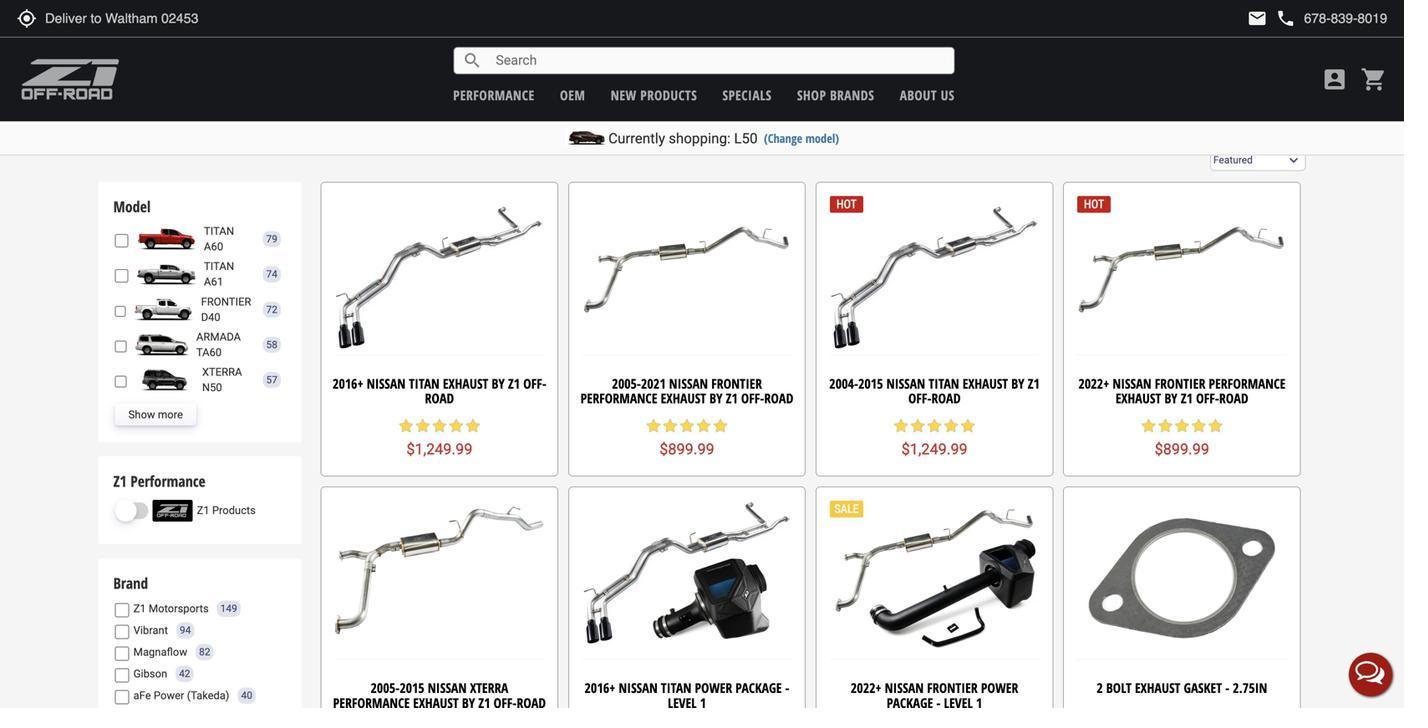 Task type: locate. For each thing, give the bounding box(es) containing it.
road inside 2005-2015 nissan xterra performance exhaust by z1 off-road
[[517, 694, 546, 708]]

0 horizontal spatial 2015
[[400, 679, 425, 697]]

- for 2016+ nissan titan power package - level 1
[[785, 679, 790, 697]]

1 horizontal spatial -
[[937, 694, 941, 708]]

nissan inside 2005-2015 nissan xterra performance exhaust by z1 off-road
[[428, 679, 467, 697]]

2 horizontal spatial titan
[[929, 375, 960, 393]]

power for titan
[[695, 679, 732, 697]]

0 horizontal spatial $1,249.99
[[407, 440, 473, 458]]

12 star from the left
[[910, 418, 927, 434]]

94
[[180, 625, 191, 636]]

$1,249.99 for off-
[[902, 440, 968, 458]]

- inside 2016+ nissan titan power package - level 1
[[785, 679, 790, 697]]

star star star star star $899.99
[[645, 418, 729, 458], [1141, 418, 1224, 458]]

oem link
[[560, 86, 586, 104]]

0 horizontal spatial 2022+
[[851, 679, 882, 697]]

2 $899.99 from the left
[[1155, 440, 1210, 458]]

mail link
[[1248, 8, 1268, 28]]

0 horizontal spatial star star star star star $1,249.99
[[398, 418, 481, 458]]

show more
[[128, 408, 183, 421]]

2 star star star star star $899.99 from the left
[[1141, 418, 1224, 458]]

titan for package
[[661, 679, 692, 697]]

- for 2022+ nissan frontier power package - level 1
[[937, 694, 941, 708]]

17 star from the left
[[1157, 418, 1174, 434]]

0 vertical spatial 2022+
[[1079, 375, 1110, 393]]

by inside 2022+ nissan frontier performance exhaust by z1 off-road
[[1165, 389, 1178, 407]]

72
[[266, 304, 278, 315]]

account_box link
[[1318, 66, 1353, 93]]

l50
[[734, 130, 758, 147]]

performance inside 2022+ nissan frontier performance exhaust by z1 off-road
[[1209, 375, 1286, 393]]

by
[[492, 375, 505, 393], [1012, 375, 1025, 393], [710, 389, 723, 407], [1165, 389, 1178, 407], [462, 694, 475, 708]]

2 level from the left
[[944, 694, 973, 708]]

1 1 from the left
[[700, 694, 706, 708]]

bolt
[[1107, 679, 1132, 697]]

more
[[158, 408, 183, 421]]

79
[[266, 233, 278, 245]]

2 $1,249.99 from the left
[[902, 440, 968, 458]]

10 star from the left
[[712, 418, 729, 434]]

0 horizontal spatial star star star star star $899.99
[[645, 418, 729, 458]]

2022+ inside 2022+ nissan frontier performance exhaust by z1 off-road
[[1079, 375, 1110, 393]]

2 1 from the left
[[976, 694, 983, 708]]

road inside 2022+ nissan frontier performance exhaust by z1 off-road
[[1220, 389, 1249, 407]]

power
[[695, 679, 732, 697], [981, 679, 1019, 697], [154, 689, 184, 702]]

2 titan from the top
[[204, 260, 234, 273]]

0 horizontal spatial 1
[[700, 694, 706, 708]]

titan up a61
[[204, 260, 234, 273]]

off-
[[523, 375, 547, 393], [741, 389, 765, 407], [909, 389, 932, 407], [1197, 389, 1220, 407], [494, 694, 517, 708]]

$899.99 down 2005-2021 nissan frontier performance exhaust by z1 off-road
[[660, 440, 715, 458]]

frontier inside 2022+ nissan frontier performance exhaust by z1 off-road
[[1155, 375, 1206, 393]]

level inside 2016+ nissan titan power package - level 1
[[668, 694, 697, 708]]

None checkbox
[[115, 625, 129, 639], [115, 690, 129, 705], [115, 625, 129, 639], [115, 690, 129, 705]]

level
[[668, 694, 697, 708], [944, 694, 973, 708]]

about us link
[[900, 86, 955, 104]]

power for frontier
[[981, 679, 1019, 697]]

1 vertical spatial 2022+
[[851, 679, 882, 697]]

1 for titan
[[700, 694, 706, 708]]

package
[[736, 679, 782, 697], [887, 694, 933, 708]]

2016+ for 2016+ nissan titan power package - level 1
[[585, 679, 616, 697]]

0 vertical spatial 2016+
[[333, 375, 363, 393]]

$1,249.99 for road
[[407, 440, 473, 458]]

new
[[611, 86, 637, 104]]

82
[[199, 646, 210, 658]]

1 horizontal spatial $1,249.99
[[902, 440, 968, 458]]

package inside 2016+ nissan titan power package - level 1
[[736, 679, 782, 697]]

z1 inside 2005-2015 nissan xterra performance exhaust by z1 off-road
[[479, 694, 490, 708]]

power inside "2022+ nissan frontier power package - level 1"
[[981, 679, 1019, 697]]

1 horizontal spatial level
[[944, 694, 973, 708]]

18 star from the left
[[1174, 418, 1191, 434]]

13 star from the left
[[927, 418, 943, 434]]

performance
[[1209, 375, 1286, 393], [581, 389, 658, 407], [130, 471, 206, 492], [333, 694, 410, 708]]

star star star star star $1,249.99 for off-
[[893, 418, 977, 458]]

titan up a60
[[204, 225, 234, 237]]

0 horizontal spatial $899.99
[[660, 440, 715, 458]]

off- inside 2005-2015 nissan xterra performance exhaust by z1 off-road
[[494, 694, 517, 708]]

2022+
[[1079, 375, 1110, 393], [851, 679, 882, 697]]

0 horizontal spatial titan
[[409, 375, 440, 393]]

about
[[900, 86, 937, 104]]

0 horizontal spatial 2005-
[[371, 679, 400, 697]]

star star star star star $899.99 for exhaust
[[645, 418, 729, 458]]

titan inside 2004-2015 nissan titan exhaust by z1 off-road
[[929, 375, 960, 393]]

specials
[[723, 86, 772, 104]]

phone
[[1276, 8, 1296, 28]]

1 horizontal spatial package
[[887, 694, 933, 708]]

2022+ nissan frontier performance exhaust by z1 off-road
[[1079, 375, 1286, 407]]

- inside "2022+ nissan frontier power package - level 1"
[[937, 694, 941, 708]]

star star star star star $1,249.99 down 2016+ nissan titan exhaust by z1 off- road
[[398, 418, 481, 458]]

1 star star star star star $1,249.99 from the left
[[398, 418, 481, 458]]

0 vertical spatial titan
[[204, 225, 234, 237]]

products
[[641, 86, 697, 104]]

titan for a61
[[204, 260, 234, 273]]

1 star star star star star $899.99 from the left
[[645, 418, 729, 458]]

exhaust
[[443, 375, 489, 393], [963, 375, 1009, 393], [661, 389, 706, 407], [1116, 389, 1162, 407], [1135, 679, 1181, 697], [413, 694, 459, 708]]

16 star from the left
[[1141, 418, 1157, 434]]

1 vertical spatial 2015
[[400, 679, 425, 697]]

5 star from the left
[[465, 418, 481, 434]]

40
[[241, 690, 252, 702]]

1 vertical spatial 2005-
[[371, 679, 400, 697]]

gibson
[[133, 668, 167, 680]]

1
[[700, 694, 706, 708], [976, 694, 983, 708]]

2005- inside 2005-2015 nissan xterra performance exhaust by z1 off-road
[[371, 679, 400, 697]]

package inside "2022+ nissan frontier power package - level 1"
[[887, 694, 933, 708]]

2 star star star star star $1,249.99 from the left
[[893, 418, 977, 458]]

2 horizontal spatial power
[[981, 679, 1019, 697]]

star star star star star $1,249.99 down 2004-2015 nissan titan exhaust by z1 off-road
[[893, 418, 977, 458]]

model)
[[806, 130, 839, 146]]

new products link
[[611, 86, 697, 104]]

frontier inside "2022+ nissan frontier power package - level 1"
[[927, 679, 978, 697]]

1 horizontal spatial star star star star star $1,249.99
[[893, 418, 977, 458]]

2016+ inside 2016+ nissan titan power package - level 1
[[585, 679, 616, 697]]

1 horizontal spatial titan
[[661, 679, 692, 697]]

nissan inside "2022+ nissan frontier power package - level 1"
[[885, 679, 924, 697]]

None checkbox
[[115, 234, 129, 248], [115, 269, 129, 283], [115, 304, 126, 318], [115, 339, 126, 354], [115, 375, 127, 389], [115, 603, 129, 618], [115, 647, 129, 661], [115, 669, 129, 683], [115, 234, 129, 248], [115, 269, 129, 283], [115, 304, 126, 318], [115, 339, 126, 354], [115, 375, 127, 389], [115, 603, 129, 618], [115, 647, 129, 661], [115, 669, 129, 683]]

1 titan from the top
[[204, 225, 234, 237]]

$1,249.99
[[407, 440, 473, 458], [902, 440, 968, 458]]

0 horizontal spatial -
[[785, 679, 790, 697]]

2005- for 2015
[[371, 679, 400, 697]]

2005-
[[612, 375, 641, 393], [371, 679, 400, 697]]

star star star star star $899.99 for by
[[1141, 418, 1224, 458]]

star star star star star $1,249.99
[[398, 418, 481, 458], [893, 418, 977, 458]]

2022+ inside "2022+ nissan frontier power package - level 1"
[[851, 679, 882, 697]]

1 horizontal spatial 2016+
[[585, 679, 616, 697]]

level inside "2022+ nissan frontier power package - level 1"
[[944, 694, 973, 708]]

exhaust inside 2022+ nissan frontier performance exhaust by z1 off-road
[[1116, 389, 1162, 407]]

$899.99 down 2022+ nissan frontier performance exhaust by z1 off-road
[[1155, 440, 1210, 458]]

2 horizontal spatial frontier
[[1155, 375, 1206, 393]]

1 horizontal spatial 2022+
[[1079, 375, 1110, 393]]

1 horizontal spatial 2015
[[859, 375, 883, 393]]

z1 motorsports
[[133, 602, 209, 615]]

2016+ nissan titan power package - level 1
[[585, 679, 790, 708]]

star star star star star $899.99 down 2022+ nissan frontier performance exhaust by z1 off-road
[[1141, 418, 1224, 458]]

specials link
[[723, 86, 772, 104]]

0 horizontal spatial frontier
[[712, 375, 762, 393]]

star star star star star $899.99 down 2005-2021 nissan frontier performance exhaust by z1 off-road
[[645, 418, 729, 458]]

power inside 2016+ nissan titan power package - level 1
[[695, 679, 732, 697]]

0 horizontal spatial package
[[736, 679, 782, 697]]

2 star from the left
[[415, 418, 431, 434]]

58
[[266, 339, 278, 351]]

titan
[[409, 375, 440, 393], [929, 375, 960, 393], [661, 679, 692, 697]]

1 inside "2022+ nissan frontier power package - level 1"
[[976, 694, 983, 708]]

star
[[398, 418, 415, 434], [415, 418, 431, 434], [431, 418, 448, 434], [448, 418, 465, 434], [465, 418, 481, 434], [645, 418, 662, 434], [662, 418, 679, 434], [679, 418, 696, 434], [696, 418, 712, 434], [712, 418, 729, 434], [893, 418, 910, 434], [910, 418, 927, 434], [927, 418, 943, 434], [943, 418, 960, 434], [960, 418, 977, 434], [1141, 418, 1157, 434], [1157, 418, 1174, 434], [1174, 418, 1191, 434], [1191, 418, 1208, 434], [1208, 418, 1224, 434]]

2005- for 2021
[[612, 375, 641, 393]]

mail
[[1248, 8, 1268, 28]]

$1,249.99 down 2004-2015 nissan titan exhaust by z1 off-road
[[902, 440, 968, 458]]

frontier
[[712, 375, 762, 393], [1155, 375, 1206, 393], [927, 679, 978, 697]]

1 vertical spatial 2016+
[[585, 679, 616, 697]]

off- inside 2004-2015 nissan titan exhaust by z1 off-road
[[909, 389, 932, 407]]

titan inside 2016+ nissan titan power package - level 1
[[661, 679, 692, 697]]

brand
[[113, 573, 148, 594]]

2016+
[[333, 375, 363, 393], [585, 679, 616, 697]]

nissan
[[367, 375, 406, 393], [669, 375, 708, 393], [887, 375, 926, 393], [1113, 375, 1152, 393], [428, 679, 467, 697], [619, 679, 658, 697], [885, 679, 924, 697]]

1 $1,249.99 from the left
[[407, 440, 473, 458]]

$1,249.99 down 2016+ nissan titan exhaust by z1 off- road
[[407, 440, 473, 458]]

3 star from the left
[[431, 418, 448, 434]]

0 vertical spatial 2005-
[[612, 375, 641, 393]]

titan inside 2016+ nissan titan exhaust by z1 off- road
[[409, 375, 440, 393]]

model
[[113, 197, 151, 217]]

2005-2015 nissan xterra performance exhaust by z1 off-road
[[333, 679, 546, 708]]

20 star from the left
[[1208, 418, 1224, 434]]

a61
[[204, 276, 223, 288]]

19 star from the left
[[1191, 418, 1208, 434]]

z1 products
[[197, 504, 256, 517]]

1 $899.99 from the left
[[660, 440, 715, 458]]

2015 inside 2005-2015 nissan xterra performance exhaust by z1 off-road
[[400, 679, 425, 697]]

z1
[[508, 375, 520, 393], [1028, 375, 1040, 393], [726, 389, 738, 407], [1181, 389, 1193, 407], [113, 471, 127, 492], [197, 504, 210, 517], [133, 602, 146, 615], [479, 694, 490, 708]]

1 vertical spatial titan
[[204, 260, 234, 273]]

performance
[[453, 86, 535, 104]]

motorsports
[[149, 602, 209, 615]]

nissan inside 2005-2021 nissan frontier performance exhaust by z1 off-road
[[669, 375, 708, 393]]

0 horizontal spatial 2016+
[[333, 375, 363, 393]]

performance inside 2005-2015 nissan xterra performance exhaust by z1 off-road
[[333, 694, 410, 708]]

package for 2022+ nissan frontier power package - level 1
[[887, 694, 933, 708]]

nissan titan a60 2004 2005 2006 2007 2008 2009 2010 2011 2012 2013 2014 2015 vk56de 5.6l s se sv sl le xe pro-4x offroad z1 off-road image
[[133, 228, 200, 250]]

1 inside 2016+ nissan titan power package - level 1
[[700, 694, 706, 708]]

1 horizontal spatial $899.99
[[1155, 440, 1210, 458]]

74
[[266, 269, 278, 280]]

off- inside 2016+ nissan titan exhaust by z1 off- road
[[523, 375, 547, 393]]

road
[[425, 389, 454, 407], [765, 389, 794, 407], [932, 389, 961, 407], [1220, 389, 1249, 407], [517, 694, 546, 708]]

2005- inside 2005-2021 nissan frontier performance exhaust by z1 off-road
[[612, 375, 641, 393]]

0 horizontal spatial level
[[668, 694, 697, 708]]

1 horizontal spatial power
[[695, 679, 732, 697]]

2015 inside 2004-2015 nissan titan exhaust by z1 off-road
[[859, 375, 883, 393]]

z1 motorsports logo image
[[21, 59, 120, 100]]

$899.99
[[660, 440, 715, 458], [1155, 440, 1210, 458]]

1 horizontal spatial frontier
[[927, 679, 978, 697]]

star star star star star $1,249.99 for road
[[398, 418, 481, 458]]

2022+ for 2022+ nissan frontier power package - level 1
[[851, 679, 882, 697]]

level for titan
[[668, 694, 697, 708]]

1 horizontal spatial star star star star star $899.99
[[1141, 418, 1224, 458]]

0 vertical spatial 2015
[[859, 375, 883, 393]]

1 horizontal spatial 1
[[976, 694, 983, 708]]

1 horizontal spatial 2005-
[[612, 375, 641, 393]]

1 level from the left
[[668, 694, 697, 708]]

2016+ inside 2016+ nissan titan exhaust by z1 off- road
[[333, 375, 363, 393]]



Task type: vqa. For each thing, say whether or not it's contained in the screenshot.
ADD_SHOPPING_CART ADD TO CART
no



Task type: describe. For each thing, give the bounding box(es) containing it.
(change model) link
[[764, 130, 839, 146]]

off- inside 2005-2021 nissan frontier performance exhaust by z1 off-road
[[741, 389, 765, 407]]

shopping_cart
[[1361, 66, 1388, 93]]

2005-2021 nissan frontier performance exhaust by z1 off-road
[[581, 375, 794, 407]]

afe power (takeda)
[[133, 689, 229, 702]]

2 bolt exhaust gasket - 2.75in
[[1097, 679, 1268, 697]]

nissan titan xd h61 2016 2017 2018 2019 2020 cummins diesel z1 off-road image
[[133, 264, 200, 285]]

2022+ nissan frontier power package - level 1
[[851, 679, 1019, 708]]

11 star from the left
[[893, 418, 910, 434]]

shop brands
[[797, 86, 875, 104]]

new products
[[611, 86, 697, 104]]

by inside 2016+ nissan titan exhaust by z1 off- road
[[492, 375, 505, 393]]

z1 inside 2022+ nissan frontier performance exhaust by z1 off-road
[[1181, 389, 1193, 407]]

show more button
[[115, 404, 196, 426]]

2021
[[641, 375, 666, 393]]

by inside 2004-2015 nissan titan exhaust by z1 off-road
[[1012, 375, 1025, 393]]

d40
[[201, 311, 220, 323]]

nissan inside 2022+ nissan frontier performance exhaust by z1 off-road
[[1113, 375, 1152, 393]]

exhaust inside 2005-2021 nissan frontier performance exhaust by z1 off-road
[[661, 389, 706, 407]]

titan a61
[[204, 260, 234, 288]]

Search search field
[[483, 48, 954, 74]]

performance inside 2005-2021 nissan frontier performance exhaust by z1 off-road
[[581, 389, 658, 407]]

2022+ for 2022+ nissan frontier performance exhaust by z1 off-road
[[1079, 375, 1110, 393]]

$899.99 for exhaust
[[660, 440, 715, 458]]

exhaust inside 2004-2015 nissan titan exhaust by z1 off-road
[[963, 375, 1009, 393]]

a60
[[204, 240, 223, 253]]

currently
[[609, 130, 665, 147]]

14 star from the left
[[943, 418, 960, 434]]

gasket
[[1184, 679, 1222, 697]]

road inside 2005-2021 nissan frontier performance exhaust by z1 off-road
[[765, 389, 794, 407]]

road inside 2016+ nissan titan exhaust by z1 off- road
[[425, 389, 454, 407]]

off- inside 2022+ nissan frontier performance exhaust by z1 off-road
[[1197, 389, 1220, 407]]

z1 inside 2004-2015 nissan titan exhaust by z1 off-road
[[1028, 375, 1040, 393]]

ta60
[[196, 346, 222, 359]]

shopping_cart link
[[1357, 66, 1388, 93]]

nissan armada ta60 2004 2005 2006 2007 2008 2009 2010 2011 2012 2013 2014 2015 vk56de 5.6l s se sl sv le platinum z1 off-road image
[[131, 334, 192, 356]]

exhaust inside 2005-2015 nissan xterra performance exhaust by z1 off-road
[[413, 694, 459, 708]]

2004-
[[830, 375, 859, 393]]

performance link
[[453, 86, 535, 104]]

6 star from the left
[[645, 418, 662, 434]]

armada
[[196, 331, 241, 343]]

afe
[[133, 689, 151, 702]]

show
[[128, 408, 155, 421]]

2
[[1097, 679, 1103, 697]]

nissan inside 2016+ nissan titan exhaust by z1 off- road
[[367, 375, 406, 393]]

xterra n50
[[202, 366, 242, 394]]

frontier for 2022+ nissan frontier power package - level 1
[[927, 679, 978, 697]]

titan a60
[[204, 225, 234, 253]]

2016+ for 2016+ nissan titan exhaust by z1 off- road
[[333, 375, 363, 393]]

brands
[[830, 86, 875, 104]]

titan for by
[[409, 375, 440, 393]]

search
[[463, 51, 483, 71]]

2 horizontal spatial -
[[1226, 679, 1230, 697]]

frontier d40
[[201, 295, 251, 323]]

z1 inside 2016+ nissan titan exhaust by z1 off- road
[[508, 375, 520, 393]]

nissan inside 2004-2015 nissan titan exhaust by z1 off-road
[[887, 375, 926, 393]]

149
[[220, 603, 237, 615]]

xterra
[[470, 679, 508, 697]]

mail phone
[[1248, 8, 1296, 28]]

package for 2016+ nissan titan power package - level 1
[[736, 679, 782, 697]]

products
[[212, 504, 256, 517]]

xterra
[[202, 366, 242, 378]]

0 horizontal spatial power
[[154, 689, 184, 702]]

currently shopping: l50 (change model)
[[609, 130, 839, 147]]

magnaflow
[[133, 646, 187, 658]]

by inside 2005-2015 nissan xterra performance exhaust by z1 off-road
[[462, 694, 475, 708]]

$899.99 for by
[[1155, 440, 1210, 458]]

1 star from the left
[[398, 418, 415, 434]]

level for frontier
[[944, 694, 973, 708]]

frontier for 2022+ nissan frontier performance exhaust by z1 off-road
[[1155, 375, 1206, 393]]

n50
[[202, 381, 222, 394]]

phone link
[[1276, 8, 1388, 28]]

my_location
[[17, 8, 37, 28]]

vibrant
[[133, 624, 168, 637]]

nissan xterra n50 2005 2006 2007 2008 2009 2010 2011 2012 2013 2014 2015 vq40de 4.0l s se x pro-4x offroad z1 off-road image
[[131, 369, 198, 391]]

z1 inside 2005-2021 nissan frontier performance exhaust by z1 off-road
[[726, 389, 738, 407]]

2016+ nissan titan exhaust by z1 off- road
[[333, 375, 547, 407]]

42
[[179, 668, 190, 680]]

8 star from the left
[[679, 418, 696, 434]]

2015 for 2004-
[[859, 375, 883, 393]]

2.75in
[[1233, 679, 1268, 697]]

nissan frontier d40 2005 2006 2007 2008 2009 2010 2011 2012 2013 2014 2015 2016 2017 2018 2019 2020 2021 vq40de vq38dd qr25de 4.0l 3.8l 2.5l s se sl sv le xe pro-4x offroad z1 off-road image
[[130, 299, 197, 321]]

us
[[941, 86, 955, 104]]

2015 for 2005-
[[400, 679, 425, 697]]

nissan inside 2016+ nissan titan power package - level 1
[[619, 679, 658, 697]]

9 star from the left
[[696, 418, 712, 434]]

oem
[[560, 86, 586, 104]]

shop brands link
[[797, 86, 875, 104]]

1 for frontier
[[976, 694, 983, 708]]

15 star from the left
[[960, 418, 977, 434]]

2004-2015 nissan titan exhaust by z1 off-road
[[830, 375, 1040, 407]]

frontier
[[201, 295, 251, 308]]

exhaust inside 2016+ nissan titan exhaust by z1 off- road
[[443, 375, 489, 393]]

about us
[[900, 86, 955, 104]]

4 star from the left
[[448, 418, 465, 434]]

account_box
[[1322, 66, 1349, 93]]

armada ta60
[[196, 331, 241, 359]]

(takeda)
[[187, 689, 229, 702]]

frontier inside 2005-2021 nissan frontier performance exhaust by z1 off-road
[[712, 375, 762, 393]]

by inside 2005-2021 nissan frontier performance exhaust by z1 off-road
[[710, 389, 723, 407]]

shopping:
[[669, 130, 731, 147]]

7 star from the left
[[662, 418, 679, 434]]

z1 performance
[[113, 471, 206, 492]]

shop
[[797, 86, 827, 104]]

titan for a60
[[204, 225, 234, 237]]

road inside 2004-2015 nissan titan exhaust by z1 off-road
[[932, 389, 961, 407]]

(change
[[764, 130, 803, 146]]

57
[[266, 374, 278, 386]]



